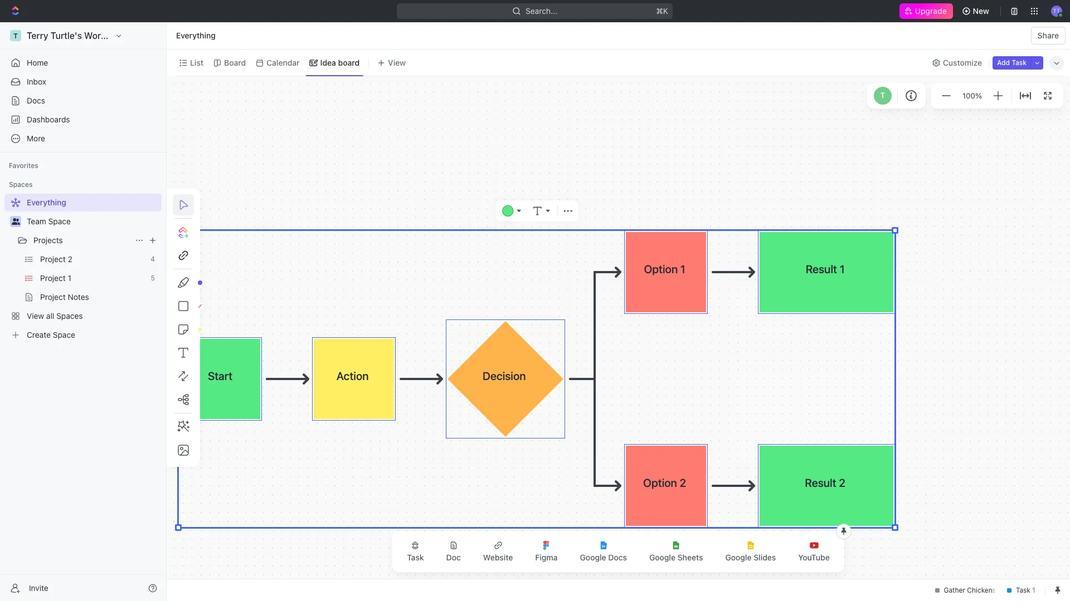 Task type: describe. For each thing, give the bounding box(es) containing it.
google slides button
[[716, 535, 785, 570]]

view button
[[374, 50, 410, 76]]

upgrade
[[915, 6, 947, 16]]

user group image
[[11, 218, 20, 225]]

add
[[997, 58, 1010, 67]]

sidebar navigation
[[0, 22, 169, 602]]

tree inside sidebar navigation
[[4, 194, 162, 344]]

space for team space
[[48, 217, 71, 226]]

more
[[27, 134, 45, 143]]

inbox link
[[4, 73, 162, 91]]

doc button
[[437, 535, 470, 570]]

project notes
[[40, 293, 89, 302]]

home
[[27, 58, 48, 67]]

everything for topmost everything "link"
[[176, 31, 216, 40]]

doc
[[446, 553, 461, 563]]

slides
[[754, 553, 776, 563]]

google slides
[[725, 553, 776, 563]]

board
[[338, 58, 360, 67]]

customize button
[[928, 55, 985, 70]]

1
[[68, 274, 71, 283]]

view button
[[374, 55, 410, 70]]

0 horizontal spatial everything link
[[4, 194, 159, 212]]

0 vertical spatial everything link
[[173, 29, 218, 42]]

share button
[[1031, 27, 1066, 45]]

1 horizontal spatial t
[[880, 91, 885, 100]]

youtube
[[798, 553, 830, 563]]

new button
[[957, 2, 996, 20]]

project 2 link
[[40, 251, 146, 269]]

share
[[1038, 31, 1059, 40]]

list
[[190, 58, 203, 67]]

project for project 1
[[40, 274, 66, 283]]

team space link
[[27, 213, 159, 231]]

project for project notes
[[40, 293, 66, 302]]

space for create space
[[53, 330, 75, 340]]

board link
[[222, 55, 246, 70]]

projects link
[[33, 232, 130, 250]]

2
[[68, 255, 72, 264]]

⌘k
[[656, 6, 669, 16]]

google for google docs
[[580, 553, 606, 563]]

google docs button
[[571, 535, 636, 570]]

0 vertical spatial spaces
[[9, 181, 33, 189]]

tt
[[1053, 7, 1060, 14]]

calendar
[[266, 58, 300, 67]]

add task button
[[993, 56, 1031, 69]]



Task type: locate. For each thing, give the bounding box(es) containing it.
tree
[[4, 194, 162, 344]]

view inside the view all spaces link
[[27, 312, 44, 321]]

search...
[[526, 6, 558, 16]]

tree containing everything
[[4, 194, 162, 344]]

1 vertical spatial project
[[40, 274, 66, 283]]

google for google slides
[[725, 553, 752, 563]]

create space
[[27, 330, 75, 340]]

1 vertical spatial space
[[53, 330, 75, 340]]

project left the 1 on the top of the page
[[40, 274, 66, 283]]

0 horizontal spatial spaces
[[9, 181, 33, 189]]

docs link
[[4, 92, 162, 110]]

spaces inside tree
[[56, 312, 83, 321]]

view inside view button
[[388, 58, 406, 67]]

project up view all spaces
[[40, 293, 66, 302]]

project left 2
[[40, 255, 66, 264]]

1 vertical spatial task
[[407, 553, 424, 563]]

google inside button
[[580, 553, 606, 563]]

terry turtle's workspace
[[27, 31, 130, 41]]

4
[[151, 255, 155, 264]]

everything link up team space link
[[4, 194, 159, 212]]

spaces right "all"
[[56, 312, 83, 321]]

view left "all"
[[27, 312, 44, 321]]

terry
[[27, 31, 48, 41]]

1 vertical spatial everything link
[[4, 194, 159, 212]]

new
[[973, 6, 989, 16]]

0 vertical spatial task
[[1012, 58, 1027, 67]]

project notes link
[[40, 289, 159, 307]]

spaces down favorites button
[[9, 181, 33, 189]]

view for view all spaces
[[27, 312, 44, 321]]

project for project 2
[[40, 255, 66, 264]]

task right add
[[1012, 58, 1027, 67]]

0 vertical spatial docs
[[27, 96, 45, 105]]

1 google from the left
[[580, 553, 606, 563]]

google
[[580, 553, 606, 563], [649, 553, 675, 563], [725, 553, 752, 563]]

project 1 link
[[40, 270, 146, 288]]

task button
[[398, 535, 433, 570]]

1 horizontal spatial google
[[649, 553, 675, 563]]

view right 'board'
[[388, 58, 406, 67]]

figma button
[[526, 535, 567, 570]]

2 google from the left
[[649, 553, 675, 563]]

create
[[27, 330, 51, 340]]

upgrade link
[[900, 3, 953, 19]]

create space link
[[4, 327, 159, 344]]

dashboards
[[27, 115, 70, 124]]

100% button
[[960, 89, 984, 102]]

0 horizontal spatial task
[[407, 553, 424, 563]]

everything link
[[173, 29, 218, 42], [4, 194, 159, 212]]

100%
[[962, 91, 982, 100]]

sheets
[[678, 553, 703, 563]]

team space
[[27, 217, 71, 226]]

1 horizontal spatial everything link
[[173, 29, 218, 42]]

1 vertical spatial everything
[[27, 198, 66, 207]]

2 horizontal spatial google
[[725, 553, 752, 563]]

3 project from the top
[[40, 293, 66, 302]]

0 horizontal spatial google
[[580, 553, 606, 563]]

view
[[388, 58, 406, 67], [27, 312, 44, 321]]

project
[[40, 255, 66, 264], [40, 274, 66, 283], [40, 293, 66, 302]]

3 google from the left
[[725, 553, 752, 563]]

turtle's
[[51, 31, 82, 41]]

1 vertical spatial spaces
[[56, 312, 83, 321]]

2 vertical spatial project
[[40, 293, 66, 302]]

everything up team space
[[27, 198, 66, 207]]

1 horizontal spatial spaces
[[56, 312, 83, 321]]

favorites button
[[4, 159, 43, 173]]

view all spaces link
[[4, 308, 159, 325]]

add task
[[997, 58, 1027, 67]]

docs
[[27, 96, 45, 105], [608, 553, 627, 563]]

everything for the leftmost everything "link"
[[27, 198, 66, 207]]

website button
[[474, 535, 522, 570]]

everything link up the "list"
[[173, 29, 218, 42]]

youtube button
[[789, 535, 839, 570]]

1 horizontal spatial docs
[[608, 553, 627, 563]]

notes
[[68, 293, 89, 302]]

projects
[[33, 236, 63, 245]]

0 horizontal spatial t
[[13, 31, 18, 40]]

task left doc
[[407, 553, 424, 563]]

space down view all spaces
[[53, 330, 75, 340]]

invite
[[29, 584, 48, 593]]

0 vertical spatial space
[[48, 217, 71, 226]]

figma
[[535, 553, 558, 563]]

space
[[48, 217, 71, 226], [53, 330, 75, 340]]

everything inside tree
[[27, 198, 66, 207]]

0 horizontal spatial docs
[[27, 96, 45, 105]]

1 vertical spatial t
[[880, 91, 885, 100]]

google sheets
[[649, 553, 703, 563]]

home link
[[4, 54, 162, 72]]

board
[[224, 58, 246, 67]]

team
[[27, 217, 46, 226]]

google sheets button
[[640, 535, 712, 570]]

google right figma
[[580, 553, 606, 563]]

project 2
[[40, 255, 72, 264]]

google left "slides"
[[725, 553, 752, 563]]

dashboards link
[[4, 111, 162, 129]]

5
[[151, 274, 155, 283]]

project 1
[[40, 274, 71, 283]]

idea board link
[[318, 55, 360, 70]]

1 horizontal spatial view
[[388, 58, 406, 67]]

t
[[13, 31, 18, 40], [880, 91, 885, 100]]

2 project from the top
[[40, 274, 66, 283]]

workspace
[[84, 31, 130, 41]]

1 horizontal spatial everything
[[176, 31, 216, 40]]

1 project from the top
[[40, 255, 66, 264]]

docs inside docs link
[[27, 96, 45, 105]]

google left sheets
[[649, 553, 675, 563]]

google for google sheets
[[649, 553, 675, 563]]

task
[[1012, 58, 1027, 67], [407, 553, 424, 563]]

1 horizontal spatial task
[[1012, 58, 1027, 67]]

website
[[483, 553, 513, 563]]

google docs
[[580, 553, 627, 563]]

calendar link
[[264, 55, 300, 70]]

0 vertical spatial everything
[[176, 31, 216, 40]]

idea board
[[320, 58, 360, 67]]

idea
[[320, 58, 336, 67]]

1 vertical spatial view
[[27, 312, 44, 321]]

all
[[46, 312, 54, 321]]

project inside "link"
[[40, 255, 66, 264]]

everything up the "list"
[[176, 31, 216, 40]]

space up projects
[[48, 217, 71, 226]]

0 vertical spatial t
[[13, 31, 18, 40]]

inbox
[[27, 77, 46, 86]]

view all spaces
[[27, 312, 83, 321]]

list link
[[188, 55, 203, 70]]

more button
[[4, 130, 162, 148]]

tt button
[[1048, 2, 1066, 20]]

favorites
[[9, 162, 38, 170]]

0 horizontal spatial view
[[27, 312, 44, 321]]

0 horizontal spatial everything
[[27, 198, 66, 207]]

docs inside google docs button
[[608, 553, 627, 563]]

customize
[[943, 58, 982, 67]]

view for view
[[388, 58, 406, 67]]

0 vertical spatial view
[[388, 58, 406, 67]]

t inside sidebar navigation
[[13, 31, 18, 40]]

everything
[[176, 31, 216, 40], [27, 198, 66, 207]]

spaces
[[9, 181, 33, 189], [56, 312, 83, 321]]

0 vertical spatial project
[[40, 255, 66, 264]]

1 vertical spatial docs
[[608, 553, 627, 563]]

terry turtle's workspace, , element
[[10, 30, 21, 41]]



Task type: vqa. For each thing, say whether or not it's contained in the screenshot.
Me
no



